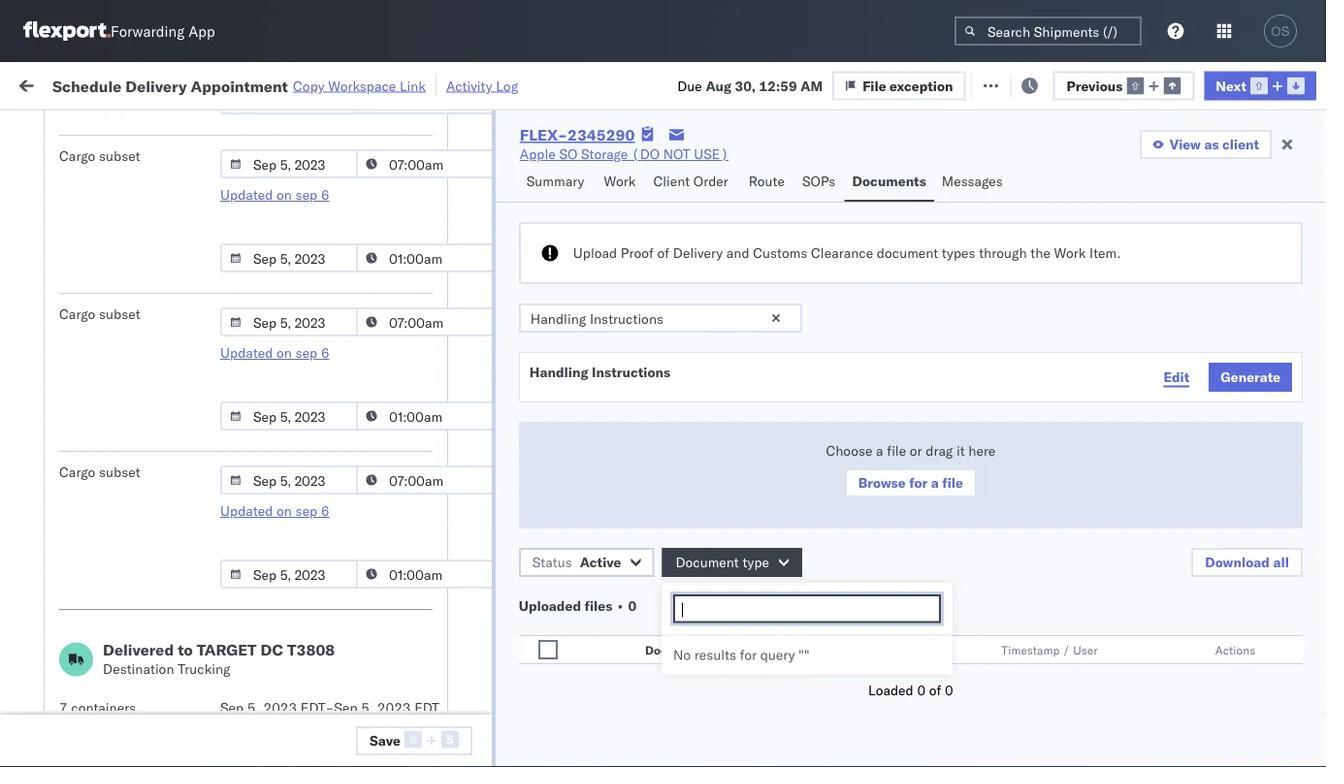 Task type: describe. For each thing, give the bounding box(es) containing it.
confirm pickup from los angeles, ca
[[21, 355, 252, 372]]

from down confirm pickup from los angeles, ca button at the left of the page
[[151, 388, 179, 405]]

mmm d, yyyy text field for second -- : -- -- text field from the top of the page
[[220, 149, 358, 179]]

1 on from the left
[[886, 441, 906, 458]]

12:59 up 3:59
[[312, 441, 350, 458]]

2 xiaoyu from the left
[[846, 654, 887, 671]]

schedule for first the schedule pickup from los angeles, ca link from the bottom
[[45, 686, 102, 703]]

consignee down choose
[[814, 484, 879, 501]]

1 xiaoyu from the left
[[720, 654, 761, 671]]

storage up the "apparel"
[[781, 270, 828, 287]]

apple up document type / filename
[[720, 612, 756, 629]]

7
[[59, 700, 68, 716]]

1 -- : -- -- text field from the top
[[356, 85, 494, 114]]

import work button
[[139, 62, 236, 106]]

205 on track
[[429, 75, 508, 92]]

order
[[694, 173, 728, 190]]

import work
[[147, 75, 228, 92]]

browse for a file button
[[845, 469, 977, 498]]

8 resize handle column header from the left
[[1291, 150, 1315, 767]]

1 horizontal spatial exception
[[1039, 75, 1102, 92]]

1 shanghai, china from the top
[[1195, 142, 1297, 159]]

schedule pickup from madrid– barajas airport, madrid, spain link
[[45, 301, 276, 340]]

ocean for 1:00 am mdt, sep 11, 2023
[[594, 654, 634, 671]]

2 mmm d, yyyy text field from the top
[[220, 466, 358, 495]]

Search Shipments (/) text field
[[955, 16, 1142, 46]]

view as client button
[[1140, 130, 1272, 159]]

12:59 left 'mst,'
[[312, 398, 350, 415]]

storage up document type / filename button
[[781, 612, 828, 629]]

ocean fcl for unknown
[[594, 356, 662, 373]]

or
[[910, 442, 922, 459]]

1 vertical spatial 30,
[[446, 270, 467, 287]]

mmm d, yyyy text field for second -- : -- -- text field from the bottom of the page
[[220, 308, 358, 337]]

status
[[532, 554, 572, 571]]

aug right due
[[706, 77, 732, 94]]

of for upload proof of delivery and customs clearance document types through the work item.
[[657, 244, 670, 261]]

bill
[[161, 131, 181, 148]]

delivered
[[103, 640, 174, 660]]

from inside 'link'
[[120, 355, 148, 372]]

1 horizontal spatial actions
[[1268, 159, 1308, 173]]

-- : -- -- text field for second mmm d, yyyy text box from the bottom of the page
[[356, 466, 494, 495]]

mdt, down 12:59 am mdt, sep 15, 2023
[[371, 654, 405, 671]]

0 for ∙
[[628, 598, 637, 615]]

1 integration test account - on ag from the left
[[720, 441, 929, 458]]

1 xiaoyu test client from the left
[[720, 654, 831, 671]]

2 upload customs clearance documents link from the top
[[45, 643, 276, 682]]

batch action button
[[1204, 69, 1326, 98]]

delivery inside 'button'
[[145, 611, 194, 628]]

schedule for schedule pickup from madrid– barajas airport, madrid, spain link
[[45, 302, 102, 319]]

ocean fcl for 1:00 am mdt, sep 11, 2023
[[594, 654, 662, 671]]

consignee inside button
[[846, 159, 902, 173]]

3:59
[[312, 526, 342, 543]]

test for 3:59 pm mdt, may 9, 2023
[[916, 526, 942, 543]]

consignee up sops
[[814, 142, 879, 159]]

los down trucking
[[183, 686, 205, 703]]

1 pudong from the top
[[1256, 270, 1303, 287]]

madrid,
[[145, 322, 193, 339]]

1 upload customs clearance documents link from the top
[[45, 557, 276, 596]]

test for 12:59 am mst, feb 28, 2023
[[906, 398, 932, 415]]

am left 'mst,'
[[354, 398, 376, 415]]

2 on from the left
[[1012, 441, 1033, 458]]

delivered to target dc t3808 button
[[103, 640, 335, 660]]

:
[[150, 120, 153, 135]]

a inside 'button'
[[931, 474, 939, 491]]

subset for updated on sep 6 button for second -- : -- -- text field from the bottom of the page
[[99, 306, 140, 323]]

type
[[706, 643, 732, 657]]

types
[[942, 244, 976, 261]]

at
[[369, 75, 381, 92]]

1919146
[[1113, 142, 1172, 159]]

schedule for the schedule pickup from los angeles, ca link corresponding to 12:59 am mst, feb 28, 2023
[[45, 388, 102, 405]]

schiphol,
[[41, 535, 99, 552]]

updated on sep 6 for first mmm d, yyyy text box from the top of the page
[[220, 344, 329, 361]]

confirm pickup from amsterdam airport schiphol, haarlemmermeer, netherlands button
[[41, 515, 291, 571]]

fcl for 12:59 am mst, feb 28, 2023
[[637, 398, 662, 415]]

26,
[[438, 142, 459, 159]]

target
[[197, 640, 257, 660]]

0 horizontal spatial a
[[876, 442, 884, 459]]

1 updated on sep 6 from the top
[[220, 186, 329, 203]]

ca down departure port button
[[1277, 228, 1296, 244]]

am down 4:00 pm mdt, jun 11, 2023
[[354, 612, 376, 629]]

205
[[429, 75, 455, 92]]

1 inte from the top
[[1307, 270, 1326, 287]]

storage down the loaded 0 of 0
[[907, 740, 954, 757]]

12:59 up t3808
[[312, 612, 350, 629]]

track
[[477, 75, 508, 92]]

confirm for confirm pickup from amsterdam airport schiphol, haarlemmermeer, netherlands
[[41, 516, 90, 533]]

flex-1919147
[[1071, 398, 1172, 415]]

test for 4:00 pm mdt, jun 11, 2023
[[916, 569, 942, 586]]

3 -- : -- -- text field from the top
[[356, 244, 494, 273]]

aug left 19,
[[417, 185, 443, 202]]

los up amsterdam
[[183, 473, 205, 490]]

workspace
[[328, 77, 396, 94]]

5 -- : -- -- text field from the top
[[356, 402, 494, 431]]

ca for the schedule pickup from los angeles, ca link related to unknown
[[45, 492, 63, 509]]

instructions
[[592, 364, 671, 381]]

am down 12:00 am mdt, aug 19, 2023
[[354, 270, 376, 287]]

ca for the confirm pickup from los angeles, ca 'link'
[[234, 355, 252, 372]]

sep 5, 2023 edt - sep 5, 2023 edt
[[220, 700, 439, 716]]

4 pudong from the top
[[1256, 740, 1303, 757]]

15, for sep
[[445, 612, 466, 629]]

12:59 down '12:00'
[[312, 270, 350, 287]]

sep up 1:00 am mdt, sep 11, 2023
[[417, 612, 441, 629]]

bookings for 12:59 am mst, feb 28, 2023
[[846, 398, 903, 415]]

apple so storage (do not use) down upload proof of delivery and customs clearance document types through the work item. at the top of page
[[720, 270, 929, 287]]

updated on sep 6 button for second -- : -- -- text field from the bottom of the page
[[220, 344, 329, 361]]

cargo for updated on sep 6 button for second -- : -- -- text field from the top of the page
[[59, 147, 95, 164]]

2 12:59 am mdt, aug 30, 2023 from the top
[[312, 740, 504, 757]]

0 vertical spatial file
[[887, 442, 906, 459]]

0 vertical spatial no
[[158, 120, 174, 135]]

3 updated on sep 6 button from the top
[[220, 503, 329, 520]]

2 ag from the left
[[1036, 441, 1055, 458]]

mdt, down 12:00 am mdt, aug 19, 2023
[[379, 270, 413, 287]]

os button
[[1258, 9, 1303, 53]]

browse for a file
[[858, 474, 963, 491]]

confirm for confirm pickup from los angeles, ca
[[21, 355, 71, 372]]

exception: missing bill of lading numbers
[[41, 131, 242, 168]]

airport inside schedule pickup from los angeles international airport
[[127, 236, 170, 253]]

aug right save
[[417, 740, 443, 757]]

vandelay west
[[846, 356, 937, 373]]

from up amsterdam
[[151, 473, 179, 490]]

studio apparel
[[720, 313, 811, 330]]

mode button
[[584, 154, 691, 174]]

12:59 am mst, feb 28, 2023
[[312, 398, 501, 415]]

messages
[[942, 173, 1003, 190]]

4 air from the top
[[594, 313, 611, 330]]

1 " from the left
[[799, 647, 804, 664]]

4 inte from the top
[[1307, 740, 1326, 757]]

sep down 12:59 am mdt, sep 15, 2023
[[408, 654, 433, 671]]

client order button
[[646, 164, 741, 202]]

2342348
[[1113, 612, 1172, 629]]

confirm pickup from amsterdam airport schiphol, haarlemmermeer, netherlands
[[41, 516, 288, 571]]

taiwan
[[1268, 441, 1311, 458]]

angeles
[[208, 217, 257, 234]]

upload for 2nd upload customs clearance documents link from the bottom
[[45, 558, 89, 575]]

3 unknown from the top
[[312, 356, 373, 373]]

fcl for 1:00 am mdt, sep 11, 2023
[[637, 654, 662, 671]]

shanghai, china for vandelay west
[[1195, 356, 1297, 373]]

0 vertical spatial schedule delivery appointment button
[[41, 268, 235, 290]]

exception:
[[41, 131, 106, 148]]

download
[[1205, 554, 1270, 571]]

4:00
[[312, 569, 342, 586]]

pm for 4:00
[[345, 569, 366, 586]]

name
[[754, 159, 785, 173]]

7 resize handle column header from the left
[[1162, 150, 1186, 767]]

from down the "upload customs clearance documents" button
[[151, 686, 179, 703]]

so down loaded
[[885, 740, 904, 757]]

0 vertical spatial documents
[[852, 173, 926, 190]]

from inside schedule pickup from madrid– barajas airport, madrid, spain
[[151, 302, 179, 319]]

cargo subset for updated on sep 6 button for second -- : -- -- text field from the bottom of the page
[[59, 306, 140, 323]]

consignee up the 'it'
[[936, 398, 1001, 415]]

1 shanghai from the top
[[1195, 270, 1253, 287]]

9,
[[438, 526, 451, 543]]

apple so storage (do not use) down 'types'
[[846, 270, 1055, 287]]

ocean for unknown
[[594, 356, 634, 373]]

containers
[[71, 700, 136, 716]]

ca for first the schedule pickup from los angeles, ca link from the bottom
[[45, 706, 63, 723]]

apple down upload proof of delivery and customs clearance document types through the work item. at the top of page
[[846, 270, 882, 287]]

3 schedule pickup from los angeles, ca from the top
[[45, 686, 262, 723]]

client inside client order button
[[653, 173, 690, 190]]

reset
[[534, 75, 570, 92]]

vandelay for vandelay west
[[846, 356, 902, 373]]

11, for sep
[[436, 654, 457, 671]]

generate
[[1221, 369, 1281, 386]]

4 shanghai pudong inte from the top
[[1195, 740, 1326, 757]]

deadline
[[312, 159, 359, 173]]

pm for 3:59
[[345, 526, 366, 543]]

ca for the schedule pickup from los angeles, ca link corresponding to 12:59 am mst, feb 28, 2023
[[45, 407, 63, 424]]

schedule for schedule pickup from los angeles international airport link
[[45, 217, 102, 234]]

document for document type / filename
[[645, 643, 703, 657]]

delivery left and
[[673, 244, 723, 261]]

am right '12:00'
[[354, 185, 376, 202]]

unknown for schedule pickup from los angeles, ca
[[312, 484, 373, 501]]

am down 12:59 am mst, feb 28, 2023
[[354, 441, 376, 458]]

ac
[[720, 228, 738, 244]]

due
[[677, 77, 702, 94]]

schedule pickup from los angeles, ca link for 12:59 am mst, feb 28, 2023
[[45, 387, 276, 425]]

/ inside button
[[735, 643, 742, 657]]

flex-1919146
[[1071, 142, 1172, 159]]

demo for 10:58 am mdt, jul 26, 2023
[[774, 142, 810, 159]]

3 demo from the top
[[774, 484, 810, 501]]

los down confirm pickup from los angeles, ca button at the left of the page
[[183, 388, 205, 405]]

1 shanghai pudong inte from the top
[[1195, 270, 1326, 287]]

bookings for unknown
[[846, 484, 903, 501]]

fcl for 10:58 am mdt, jul 26, 2023
[[637, 142, 662, 159]]

schedule pickup from madrid– barajas airport, madrid, spain
[[45, 302, 233, 339]]

documents for 2nd upload customs clearance documents link from the bottom
[[45, 578, 115, 595]]

5 resize handle column header from the left
[[813, 150, 836, 767]]

forwarding app link
[[23, 21, 215, 41]]

2 resize handle column header from the left
[[493, 150, 516, 767]]

forwarding
[[111, 22, 185, 40]]

of for loaded 0 of 0
[[929, 682, 941, 699]]

china for integration test account - karl lagerfeld
[[1261, 569, 1297, 586]]

work
[[39, 70, 89, 97]]

1 12:59 am mdt, aug 30, 2023 from the top
[[312, 270, 504, 287]]

1 6 from the top
[[321, 186, 329, 203]]

1 vertical spatial for
[[740, 647, 757, 664]]

aug down 12:00 am mdt, aug 19, 2023
[[417, 270, 443, 287]]

flex-1662119
[[1071, 356, 1172, 373]]

message (0)
[[244, 75, 323, 92]]

handling
[[530, 364, 588, 381]]

delivery up schedule pickup from madrid– barajas airport, madrid, spain
[[102, 269, 152, 286]]

3 6 from the top
[[321, 503, 329, 520]]

1 horizontal spatial file exception
[[1012, 75, 1102, 92]]

2 edt from the left
[[414, 700, 439, 716]]

sep for first mmm d, yyyy text box from the top of the page
[[296, 344, 317, 361]]

copy workspace link button
[[293, 77, 426, 94]]

next
[[1216, 77, 1247, 94]]

1 vertical spatial --
[[1195, 398, 1212, 415]]

mdt, left may
[[370, 526, 404, 543]]

shanghai, china for xiaoyu test client
[[1195, 654, 1297, 671]]

0 horizontal spatial exception
[[890, 77, 953, 94]]

storage up the loaded 0 of 0
[[907, 612, 954, 629]]

mmm d, yyyy text field for 3rd -- : -- -- text field from the top of the page
[[220, 244, 358, 273]]

0 for of
[[945, 682, 953, 699]]

so up studio apparel
[[759, 270, 778, 287]]

clearance for second upload customs clearance documents link from the top
[[150, 644, 213, 661]]

1 vertical spatial no
[[673, 647, 691, 664]]

3 flexport from the top
[[720, 484, 771, 501]]

mdt, down 'mst,'
[[379, 441, 413, 458]]

my
[[3, 70, 34, 97]]

2 " from the left
[[804, 647, 810, 664]]

1 horizontal spatial file
[[1012, 75, 1036, 92]]

t3808
[[287, 640, 335, 660]]

apple so storage (do not use) up document type / filename button
[[720, 612, 929, 629]]

consignee up choose
[[814, 398, 879, 415]]

cargo subset for 3rd updated on sep 6 button from the top
[[59, 464, 140, 481]]

kaohsiung,
[[1195, 441, 1264, 458]]

3 shanghai from the top
[[1195, 612, 1253, 629]]

2 shanghai pudong inte from the top
[[1195, 526, 1326, 543]]

apple so storage (do not use) up work button
[[520, 146, 729, 163]]

ocean fcl for 12:59 am mst, feb 28, 2023
[[594, 398, 662, 415]]

mdt, down 4:00 pm mdt, jun 11, 2023
[[379, 612, 413, 629]]

am right 10:58
[[354, 142, 376, 159]]

appointment for schedule delivery appointment link associated with topmost schedule delivery appointment button
[[155, 269, 235, 286]]

2 -- : -- -- text field from the top
[[356, 149, 494, 179]]

departure
[[1195, 159, 1249, 173]]

account for shanghai pudong inte
[[946, 526, 997, 543]]

next button
[[1204, 71, 1317, 100]]

account for shanghai, china
[[946, 569, 997, 586]]

am down sep 5, 2023 edt - sep 5, 2023 edt
[[354, 740, 376, 757]]

schedule delivery appointment copy workspace link
[[52, 76, 426, 95]]

1 vertical spatial schedule delivery appointment button
[[45, 439, 239, 460]]

sep down trucking
[[220, 700, 244, 716]]

so down document
[[885, 270, 904, 287]]

browse
[[858, 474, 906, 491]]

upload proof of delivery button
[[45, 610, 194, 631]]

2 5, from the left
[[361, 700, 374, 716]]

0 horizontal spatial file exception
[[863, 77, 953, 94]]

china for vandelay west
[[1261, 356, 1297, 373]]

schedule pickup from los angeles, ca for unknown
[[45, 473, 262, 509]]

12:59 am mdt, sep 15, 2023
[[312, 612, 503, 629]]

confirm delivery button
[[45, 183, 148, 204]]

china for xiaoyu test client
[[1261, 654, 1297, 671]]

2 xiaoyu test client from the left
[[846, 654, 957, 671]]

all
[[1273, 554, 1289, 571]]

port
[[1252, 159, 1274, 173]]

and
[[726, 244, 750, 261]]

karl for shanghai pudong inte
[[1012, 526, 1037, 543]]

sep down 1:00
[[334, 700, 358, 716]]

4:00 pm mdt, jun 11, 2023
[[312, 569, 491, 586]]

timestamp / user
[[1002, 643, 1098, 657]]

view
[[1170, 136, 1201, 153]]

sops
[[802, 173, 836, 190]]

shanghai, for integration test account - karl lagerfeld
[[1195, 569, 1257, 586]]

pickup inside schedule pickup from madrid– barajas airport, madrid, spain
[[106, 302, 147, 319]]

1 vertical spatial flex-2345290
[[1071, 270, 1172, 287]]

schedule delivery appointment link for bottommost schedule delivery appointment button
[[45, 439, 239, 458]]

12:59 down sep 5, 2023 edt - sep 5, 2023 edt
[[312, 740, 350, 757]]

choose a file or drag it here
[[826, 442, 996, 459]]

fcl for 4:00 pm mdt, jun 11, 2023
[[637, 569, 662, 586]]

consignee down the 'it'
[[936, 484, 1001, 501]]

apple down loaded
[[846, 740, 882, 757]]

upload for second upload customs clearance documents link from the top
[[45, 644, 89, 661]]

pickup inside 'link'
[[74, 355, 116, 372]]

item.
[[1090, 244, 1121, 261]]

batch
[[1234, 75, 1273, 92]]

shanghai, for vandelay west
[[1195, 356, 1257, 373]]

los inside 'link'
[[152, 355, 174, 372]]

os
[[1271, 24, 1290, 38]]

2 inte from the top
[[1307, 526, 1326, 543]]

1:00
[[312, 654, 342, 671]]

document type / filename button
[[641, 638, 963, 658]]

mdt, down '3:59 pm mdt, may 9, 2023' on the left bottom of page
[[370, 569, 404, 586]]

upload down work button
[[573, 244, 617, 261]]

2 integration test account - on ag from the left
[[846, 441, 1055, 458]]



Task type: locate. For each thing, give the bounding box(es) containing it.
actions down download
[[1215, 643, 1256, 657]]

mdt, down sep 5, 2023 edt - sep 5, 2023 edt
[[379, 740, 413, 757]]

1 vertical spatial jun
[[407, 569, 429, 586]]

updated for 3rd updated on sep 6 button from the top
[[220, 503, 273, 520]]

integration test account - suitsupply
[[846, 185, 1077, 202]]

flexport for 10:58 am mdt, jul 26, 2023
[[720, 142, 771, 159]]

pm
[[345, 526, 366, 543], [345, 569, 366, 586]]

0 horizontal spatial for
[[740, 647, 757, 664]]

user
[[1073, 643, 1098, 657]]

no left results
[[673, 647, 691, 664]]

document inside button
[[676, 554, 739, 571]]

12:59
[[759, 77, 797, 94], [312, 270, 350, 287], [312, 398, 350, 415], [312, 441, 350, 458], [312, 612, 350, 629], [312, 740, 350, 757]]

2 6 from the top
[[321, 344, 329, 361]]

confirm inside confirm pickup from amsterdam airport schiphol, haarlemmermeer, netherlands
[[41, 516, 90, 533]]

shanghai, china for integration test account - karl lagerfeld
[[1195, 569, 1297, 586]]

upload inside button
[[45, 644, 89, 661]]

-- : -- -- text field for first mmm d, yyyy text box from the bottom
[[356, 560, 494, 589]]

appointment for schedule delivery appointment link for bottommost schedule delivery appointment button
[[159, 440, 239, 457]]

unknown for schedule pickup from madrid– barajas airport, madrid, spain
[[312, 313, 373, 330]]

0 vertical spatial actions
[[1268, 159, 1308, 173]]

cargo for updated on sep 6 button for second -- : -- -- text field from the bottom of the page
[[59, 306, 95, 323]]

3 sep from the top
[[296, 503, 317, 520]]

0 vertical spatial flexport demo consignee
[[720, 142, 879, 159]]

demo up route
[[774, 142, 810, 159]]

xiaoyu test client
[[720, 654, 831, 671], [846, 654, 957, 671]]

snoozed
[[105, 120, 150, 135]]

2345290
[[568, 125, 635, 145], [1113, 270, 1172, 287]]

for inside 'button'
[[909, 474, 928, 491]]

ocean for 4:00 pm mdt, jun 11, 2023
[[594, 569, 634, 586]]

active
[[580, 554, 621, 571]]

document for document type
[[676, 554, 739, 571]]

0 vertical spatial bookings
[[846, 398, 903, 415]]

1 unknown from the top
[[312, 228, 373, 244]]

4 fcl from the top
[[637, 569, 662, 586]]

759
[[340, 75, 365, 92]]

1857563
[[1113, 228, 1172, 244]]

integration test account - karl lagerfeld for shanghai pudong inte
[[846, 526, 1099, 543]]

2 horizontal spatial work
[[1054, 244, 1086, 261]]

uploaded files ∙ 0
[[519, 598, 637, 615]]

clearance
[[811, 244, 873, 261], [150, 558, 213, 575], [150, 644, 213, 661]]

client
[[1222, 136, 1259, 153]]

action
[[1276, 75, 1319, 92]]

3 pudong from the top
[[1256, 612, 1303, 629]]

integration test account - karl lagerfeld up 'timestamp' in the right bottom of the page
[[846, 569, 1099, 586]]

so inside apple so storage (do not use) link
[[559, 146, 578, 163]]

departure port button
[[1186, 154, 1326, 174]]

flex-2345290 link
[[520, 125, 635, 145]]

lagerfeld for shanghai,
[[1041, 569, 1099, 586]]

1 vertical spatial flexport
[[720, 398, 771, 415]]

Search Work text field
[[691, 69, 902, 98]]

status active
[[532, 554, 621, 571]]

upload inside 'button'
[[45, 611, 89, 628]]

file exception up consignee button
[[863, 77, 953, 94]]

air for 9,
[[594, 526, 611, 543]]

document
[[676, 554, 739, 571], [645, 643, 703, 657]]

1 vertical spatial updated on sep 6
[[220, 344, 329, 361]]

flexport demo consignee for 12:59 am mst, feb 28, 2023
[[720, 398, 879, 415]]

2 vertical spatial 6
[[321, 503, 329, 520]]

3 updated from the top
[[220, 503, 273, 520]]

1 vertical spatial mmm d, yyyy text field
[[220, 466, 358, 495]]

4 mmm d, yyyy text field from the top
[[220, 308, 358, 337]]

2 vertical spatial work
[[1054, 244, 1086, 261]]

pickup inside confirm pickup from amsterdam airport schiphol, haarlemmermeer, netherlands
[[94, 516, 136, 533]]

5 unknown from the top
[[312, 697, 373, 714]]

1 horizontal spatial on
[[1012, 441, 1033, 458]]

exception: missing bill of lading numbers button
[[41, 130, 291, 171]]

flexport down 'studio'
[[720, 398, 771, 415]]

1 vertical spatial proof
[[92, 611, 125, 628]]

3 resize handle column header from the left
[[561, 150, 584, 767]]

1 ag from the left
[[910, 441, 929, 458]]

2 bookings from the top
[[846, 484, 903, 501]]

mdt, down deadline button
[[379, 185, 413, 202]]

ocean for 10:58 am mdt, jul 26, 2023
[[594, 142, 634, 159]]

on left or
[[886, 441, 906, 458]]

2 schedule pickup from los angeles, ca link from the top
[[45, 472, 276, 511]]

test for unknown
[[906, 484, 932, 501]]

file inside 'button'
[[942, 474, 963, 491]]

0 horizontal spatial work
[[194, 75, 228, 92]]

2 unknown from the top
[[312, 313, 373, 330]]

2 flexport demo consignee from the top
[[720, 398, 879, 415]]

not
[[663, 146, 690, 163], [863, 270, 890, 287], [990, 270, 1017, 287], [863, 612, 890, 629], [990, 612, 1017, 629], [990, 740, 1017, 757]]

documents right sops button
[[852, 173, 926, 190]]

to inside button
[[574, 75, 587, 92]]

0 vertical spatial 6
[[321, 186, 329, 203]]

of inside exception: missing bill of lading numbers
[[184, 131, 197, 148]]

10:58 am mdt, jul 26, 2023
[[312, 142, 496, 159]]

apple down and
[[720, 270, 756, 287]]

2 shanghai, from the top
[[1195, 356, 1257, 373]]

storage up work button
[[581, 146, 628, 163]]

0 horizontal spatial actions
[[1215, 643, 1256, 657]]

updated on sep 6 for first mmm d, yyyy text box from the bottom
[[220, 503, 329, 520]]

None checkbox
[[538, 640, 558, 660]]

schedule pickup from los angeles, ca
[[45, 388, 262, 424], [45, 473, 262, 509], [45, 686, 262, 723]]

mdt, left jul
[[379, 142, 413, 159]]

-- : -- -- text field down the "12:59 am mdt, jun 15, 2023"
[[356, 466, 494, 495]]

from up madrid,
[[151, 302, 179, 319]]

0 horizontal spatial 2345290
[[568, 125, 635, 145]]

2 vertical spatial documents
[[45, 663, 115, 680]]

dc
[[261, 640, 283, 660]]

1 vertical spatial confirm
[[21, 355, 71, 372]]

filename
[[745, 643, 796, 657]]

flexport demo consignee down choose
[[720, 484, 879, 501]]

trucking
[[178, 661, 231, 678]]

2 integration test account - karl lagerfeld from the top
[[846, 569, 1099, 586]]

1 mmm d, yyyy text field from the top
[[220, 85, 358, 114]]

2 air from the top
[[594, 228, 611, 244]]

subset for 3rd updated on sep 6 button from the top
[[99, 464, 140, 481]]

delivery down confirm pickup from los angeles, ca button at the left of the page
[[106, 440, 155, 457]]

shanghai,
[[1195, 142, 1257, 159], [1195, 356, 1257, 373], [1195, 569, 1257, 586], [1195, 654, 1257, 671]]

0 vertical spatial updated on sep 6
[[220, 186, 329, 203]]

fcl left results
[[637, 654, 662, 671]]

MMM D, YYYY text field
[[220, 85, 358, 114], [220, 149, 358, 179], [220, 244, 358, 273], [220, 308, 358, 337]]

3 shanghai, china from the top
[[1195, 569, 1297, 586]]

6
[[321, 186, 329, 203], [321, 344, 329, 361], [321, 503, 329, 520]]

12:59 up client name button
[[759, 77, 797, 94]]

upload up 7
[[45, 644, 89, 661]]

None text field
[[680, 602, 939, 619]]

1 flexport demo consignee from the top
[[720, 142, 879, 159]]

0 vertical spatial airport
[[127, 236, 170, 253]]

schedule inside schedule pickup from madrid– barajas airport, madrid, spain
[[45, 302, 102, 319]]

file up consignee button
[[863, 77, 886, 94]]

0 vertical spatial 2345290
[[568, 125, 635, 145]]

flex-2345290 down item.
[[1071, 270, 1172, 287]]

3 fcl from the top
[[637, 398, 662, 415]]

los right 1857563
[[1195, 228, 1217, 244]]

1 horizontal spatial xiaoyu test client
[[846, 654, 957, 671]]

0 vertical spatial clearance
[[811, 244, 873, 261]]

updated for updated on sep 6 button for second -- : -- -- text field from the top of the page
[[220, 186, 273, 203]]

0 vertical spatial schedule pickup from los angeles, ca link
[[45, 387, 276, 425]]

schedule pickup from los angeles, ca for 12:59 am mst, feb 28, 2023
[[45, 388, 262, 424]]

proof inside 'button'
[[92, 611, 125, 628]]

schedule pickup from los angeles, ca down destination
[[45, 686, 262, 723]]

airport inside confirm pickup from amsterdam airport schiphol, haarlemmermeer, netherlands
[[245, 516, 288, 533]]

so
[[559, 146, 578, 163], [759, 270, 778, 287], [885, 270, 904, 287], [759, 612, 778, 629], [885, 612, 904, 629], [885, 740, 904, 757]]

2 vandelay from the left
[[846, 356, 902, 373]]

0 vertical spatial cargo subset
[[59, 147, 140, 164]]

0 vertical spatial work
[[194, 75, 228, 92]]

2 vertical spatial updated on sep 6 button
[[220, 503, 329, 520]]

12:00
[[312, 185, 350, 202]]

1 vertical spatial sep
[[296, 344, 317, 361]]

1 vertical spatial appointment
[[155, 269, 235, 286]]

flexport. image
[[23, 21, 111, 41]]

0 vertical spatial integration test account - karl lagerfeld
[[846, 526, 1099, 543]]

los
[[183, 217, 205, 234], [1195, 228, 1217, 244], [152, 355, 174, 372], [183, 388, 205, 405], [183, 473, 205, 490], [183, 686, 205, 703]]

upload customs clearance documents down upload proof of delivery 'button'
[[45, 644, 213, 680]]

schedule pickup from los angeles, ca link for unknown
[[45, 472, 276, 511]]

11, for jun
[[433, 569, 454, 586]]

ocean fcl for 4:00 pm mdt, jun 11, 2023
[[594, 569, 662, 586]]

flexport
[[720, 142, 771, 159], [720, 398, 771, 415], [720, 484, 771, 501]]

schedule for schedule delivery appointment link associated with topmost schedule delivery appointment button
[[41, 269, 98, 286]]

1 vertical spatial airport
[[245, 516, 288, 533]]

2 bookings test consignee from the top
[[846, 484, 1001, 501]]

1 lagerfeld from the top
[[1041, 526, 1099, 543]]

view as client
[[1170, 136, 1259, 153]]

2 vertical spatial cargo subset
[[59, 464, 140, 481]]

cargo subset up schiphol,
[[59, 464, 140, 481]]

test for 12:00 am mdt, aug 19, 2023
[[916, 185, 942, 202]]

mdt,
[[379, 142, 413, 159], [379, 185, 413, 202], [379, 270, 413, 287], [379, 441, 413, 458], [370, 526, 404, 543], [370, 569, 404, 586], [379, 612, 413, 629], [371, 654, 405, 671], [379, 740, 413, 757]]

bookings down choose
[[846, 484, 903, 501]]

0 vertical spatial demo
[[774, 142, 810, 159]]

-- : -- -- text field
[[356, 466, 494, 495], [356, 560, 494, 589]]

15,
[[442, 441, 463, 458], [445, 612, 466, 629]]

netherlands
[[41, 554, 117, 571]]

0 horizontal spatial airport
[[127, 236, 170, 253]]

to for default
[[574, 75, 587, 92]]

schedule pickup from los angeles international airport link
[[45, 216, 276, 255]]

5, down delivered to target dc t3808 destination trucking
[[247, 700, 260, 716]]

test for 1:00 am mdt, sep 11, 2023
[[891, 654, 917, 671]]

account for kaohsiung, taiwan
[[946, 441, 997, 458]]

confirm up schiphol,
[[41, 516, 90, 533]]

subset for updated on sep 6 button for second -- : -- -- text field from the top of the page
[[99, 147, 140, 164]]

to inside delivered to target dc t3808 destination trucking
[[178, 640, 193, 660]]

ocean up work button
[[594, 142, 634, 159]]

updated on sep 6 button up 3:59
[[220, 503, 329, 520]]

jun for 11,
[[407, 569, 429, 586]]

jun down feb
[[417, 441, 439, 458]]

vandelay down 'studio'
[[720, 356, 776, 373]]

studio
[[720, 313, 760, 330]]

3 flexport demo consignee from the top
[[720, 484, 879, 501]]

15, down 28,
[[442, 441, 463, 458]]

to for target
[[178, 640, 193, 660]]

2 pudong from the top
[[1256, 526, 1303, 543]]

1 sep from the top
[[296, 186, 317, 203]]

1 horizontal spatial xiaoyu
[[846, 654, 887, 671]]

pudong
[[1256, 270, 1303, 287], [1256, 526, 1303, 543], [1256, 612, 1303, 629], [1256, 740, 1303, 757]]

4 shanghai, from the top
[[1195, 654, 1257, 671]]

1 horizontal spatial vandelay
[[846, 356, 902, 373]]

from inside schedule pickup from los angeles international airport
[[151, 217, 179, 234]]

of for upload proof of delivery
[[129, 611, 141, 628]]

document inside button
[[645, 643, 703, 657]]

upload customs clearance documents
[[45, 558, 213, 595], [45, 644, 213, 680]]

schedule inside schedule pickup from los angeles international airport
[[45, 217, 102, 234]]

0
[[628, 598, 637, 615], [917, 682, 926, 699], [945, 682, 953, 699]]

apple up summary
[[520, 146, 556, 163]]

schedule delivery appointment for schedule delivery appointment link for bottommost schedule delivery appointment button
[[45, 440, 239, 457]]

apple up document type / filename button
[[846, 612, 882, 629]]

angeles, inside the confirm pickup from los angeles, ca 'link'
[[177, 355, 230, 372]]

aug
[[706, 77, 732, 94], [417, 185, 443, 202], [417, 270, 443, 287], [417, 740, 443, 757]]

-- : -- -- text field
[[356, 85, 494, 114], [356, 149, 494, 179], [356, 244, 494, 273], [356, 308, 494, 337], [356, 402, 494, 431]]

summary
[[527, 173, 584, 190]]

apple so storage (do not use) down the loaded 0 of 0
[[846, 740, 1055, 757]]

2 lagerfeld from the top
[[1041, 569, 1099, 586]]

ca inside 'link'
[[234, 355, 252, 372]]

confirm inside 'link'
[[21, 355, 71, 372]]

ocean for 12:59 am mst, feb 28, 2023
[[594, 398, 634, 415]]

3 updated on sep 6 from the top
[[220, 503, 329, 520]]

30, right save
[[446, 740, 467, 757]]

upload customs clearance documents for second upload customs clearance documents link from the top
[[45, 644, 213, 680]]

air up handling instructions text field
[[594, 270, 611, 287]]

edt down 1:00
[[301, 700, 326, 716]]

fcl up work button
[[637, 142, 662, 159]]

2 ocean from the top
[[594, 356, 634, 373]]

mode
[[594, 159, 624, 173]]

1 / from the left
[[735, 643, 742, 657]]

0 horizontal spatial on
[[886, 441, 906, 458]]

jun for 15,
[[417, 441, 439, 458]]

3 china from the top
[[1261, 569, 1297, 586]]

2 schedule pickup from los angeles, ca from the top
[[45, 473, 262, 509]]

am right 1:00
[[345, 654, 368, 671]]

airport right amsterdam
[[245, 516, 288, 533]]

cargo for 3rd updated on sep 6 button from the top
[[59, 464, 95, 481]]

customs down haarlemmermeer,
[[92, 558, 147, 575]]

integration test account - karl lagerfeld for shanghai, china
[[846, 569, 1099, 586]]

handling instructions
[[530, 364, 671, 381]]

2 vertical spatial 30,
[[446, 740, 467, 757]]

0 vertical spatial 30,
[[735, 77, 756, 94]]

2023
[[463, 142, 496, 159], [470, 185, 504, 202], [470, 270, 504, 287], [467, 398, 501, 415], [467, 441, 500, 458], [454, 526, 488, 543], [457, 569, 491, 586], [469, 612, 503, 629], [461, 654, 494, 671], [263, 700, 297, 716], [377, 700, 411, 716], [470, 740, 504, 757]]

1 upload customs clearance documents from the top
[[45, 558, 213, 595]]

west
[[906, 356, 937, 373]]

updated on sep 6 button for second -- : -- -- text field from the top of the page
[[220, 186, 329, 203]]

client inside client name button
[[720, 159, 751, 173]]

to up trucking
[[178, 640, 193, 660]]

ocean up the ∙
[[594, 569, 634, 586]]

bookings test consignee for 12:59 am mst, feb 28, 2023
[[846, 398, 1001, 415]]

ocean fcl for 10:58 am mdt, jul 26, 2023
[[594, 142, 662, 159]]

1 vertical spatial 6
[[321, 344, 329, 361]]

import
[[147, 75, 191, 92]]

confirm pickup from los angeles, ca link
[[21, 354, 252, 373]]

drag
[[926, 442, 953, 459]]

0 vertical spatial appointment
[[191, 76, 288, 95]]

for left query
[[740, 647, 757, 664]]

-- down edit button
[[1195, 398, 1212, 415]]

0 horizontal spatial no
[[158, 120, 174, 135]]

0 vertical spatial jun
[[417, 441, 439, 458]]

to right reset
[[574, 75, 587, 92]]

0 horizontal spatial 5,
[[247, 700, 260, 716]]

1 demo from the top
[[774, 142, 810, 159]]

2 subset from the top
[[99, 306, 140, 323]]

los inside schedule pickup from los angeles international airport
[[183, 217, 205, 234]]

1 horizontal spatial flex-2345290
[[1071, 270, 1172, 287]]

2 vertical spatial clearance
[[150, 644, 213, 661]]

4 shanghai from the top
[[1195, 740, 1253, 757]]

MMM D, YYYY text field
[[220, 402, 358, 431], [220, 466, 358, 495], [220, 560, 358, 589]]

4 ocean fcl from the top
[[594, 569, 662, 586]]

1 horizontal spatial airport
[[245, 516, 288, 533]]

pickup inside schedule pickup from los angeles international airport
[[106, 217, 147, 234]]

consignee
[[814, 142, 879, 159], [846, 159, 902, 173], [814, 398, 879, 415], [936, 398, 1001, 415], [814, 484, 879, 501], [936, 484, 1001, 501]]

air left the ∙
[[594, 612, 611, 629]]

1 vertical spatial documents
[[45, 578, 115, 595]]

2 vertical spatial confirm
[[41, 516, 90, 533]]

haarlemmermeer,
[[103, 535, 213, 552]]

clearance for 2nd upload customs clearance documents link from the bottom
[[150, 558, 213, 575]]

schedule delivery appointment link
[[41, 268, 235, 288], [45, 439, 239, 458]]

-- left document
[[846, 228, 863, 244]]

1 resize handle column header from the left
[[277, 150, 301, 767]]

0 vertical spatial for
[[909, 474, 928, 491]]

log
[[496, 77, 518, 94]]

2 upload customs clearance documents from the top
[[45, 644, 213, 680]]

4 unknown from the top
[[312, 484, 373, 501]]

bookings test consignee down west
[[846, 398, 1001, 415]]

forwarding app
[[111, 22, 215, 40]]

query
[[760, 647, 795, 664]]

1 bookings test consignee from the top
[[846, 398, 1001, 415]]

1 updated from the top
[[220, 186, 273, 203]]

0 vertical spatial flexport
[[720, 142, 771, 159]]

1 vertical spatial -- : -- -- text field
[[356, 560, 494, 589]]

barajas
[[45, 322, 91, 339]]

confirm for confirm delivery
[[45, 184, 94, 201]]

1 vertical spatial cargo
[[59, 306, 95, 323]]

air
[[594, 185, 611, 202], [594, 228, 611, 244], [594, 270, 611, 287], [594, 313, 611, 330], [594, 526, 611, 543], [594, 612, 611, 629]]

integration for shanghai
[[846, 526, 913, 543]]

2 sep from the top
[[296, 344, 317, 361]]

cargo down by:
[[59, 147, 95, 164]]

file down "search shipments (/)" text field
[[1012, 75, 1036, 92]]

schedule delivery appointment link for topmost schedule delivery appointment button
[[41, 268, 235, 288]]

schedule for schedule delivery appointment link for bottommost schedule delivery appointment button
[[45, 440, 102, 457]]

1 vertical spatial schedule delivery appointment
[[45, 440, 239, 457]]

0 vertical spatial sep
[[296, 186, 317, 203]]

3 cargo from the top
[[59, 464, 95, 481]]

documents for second upload customs clearance documents link from the top
[[45, 663, 115, 680]]

vandelay left west
[[846, 356, 902, 373]]

1 integration test account - karl lagerfeld from the top
[[846, 526, 1099, 543]]

1 mmm d, yyyy text field from the top
[[220, 402, 358, 431]]

0 vertical spatial customs
[[753, 244, 808, 261]]

so up filename
[[759, 612, 778, 629]]

proof for upload proof of delivery
[[92, 611, 125, 628]]

mmm d, yyyy text field for first -- : -- -- text field
[[220, 85, 358, 114]]

2 vertical spatial flexport demo consignee
[[720, 484, 879, 501]]

0 horizontal spatial file
[[863, 77, 886, 94]]

fcl down handling instructions text field
[[637, 356, 662, 373]]

route button
[[741, 164, 795, 202]]

1 horizontal spatial a
[[931, 474, 939, 491]]

shanghai, for xiaoyu test client
[[1195, 654, 1257, 671]]

11, down 12:59 am mdt, sep 15, 2023
[[436, 654, 457, 671]]

1 vertical spatial 15,
[[445, 612, 466, 629]]

delivery down the workitem button
[[98, 184, 148, 201]]

ag up browse for a file
[[910, 441, 929, 458]]

(do inside apple so storage (do not use) link
[[632, 146, 660, 163]]

updated on sep 6 button
[[220, 186, 329, 203], [220, 344, 329, 361], [220, 503, 329, 520]]

client order
[[653, 173, 728, 190]]

integration
[[846, 185, 913, 202], [720, 441, 787, 458], [846, 441, 913, 458], [846, 526, 913, 543], [846, 569, 913, 586]]

1 china from the top
[[1261, 142, 1297, 159]]

/ inside button
[[1063, 643, 1070, 657]]

0 vertical spatial karl
[[1012, 526, 1037, 543]]

2 updated on sep 6 button from the top
[[220, 344, 329, 361]]

5 ocean from the top
[[594, 654, 634, 671]]

flex-1919147 button
[[1040, 393, 1176, 421], [1040, 393, 1176, 421]]

client name
[[720, 159, 785, 173]]

document type
[[676, 554, 769, 571]]

air for 19,
[[594, 185, 611, 202]]

3 shanghai pudong inte from the top
[[1195, 612, 1326, 629]]

test for 12:59 am mdt, jun 15, 2023
[[916, 441, 942, 458]]

2 shanghai from the top
[[1195, 526, 1253, 543]]

document left the type at the bottom of the page
[[676, 554, 739, 571]]

1 horizontal spatial --
[[1195, 398, 1212, 415]]

ca left containers
[[45, 706, 63, 723]]

2 updated on sep 6 from the top
[[220, 344, 329, 361]]

confirm
[[45, 184, 94, 201], [21, 355, 71, 372], [41, 516, 90, 533]]

2 vertical spatial schedule pickup from los angeles, ca
[[45, 686, 262, 723]]

on for updated on sep 6 button for second -- : -- -- text field from the bottom of the page
[[277, 344, 292, 361]]

proof for upload proof of delivery and customs clearance document types through the work item.
[[621, 244, 654, 261]]

3 inte from the top
[[1307, 612, 1326, 629]]

1 vertical spatial lagerfeld
[[1041, 569, 1099, 586]]

1 ocean fcl from the top
[[594, 142, 662, 159]]

30, down 19,
[[446, 270, 467, 287]]

2 vertical spatial updated on sep 6
[[220, 503, 329, 520]]

0 horizontal spatial /
[[735, 643, 742, 657]]

karl for shanghai, china
[[1012, 569, 1037, 586]]

fcl
[[637, 142, 662, 159], [637, 356, 662, 373], [637, 398, 662, 415], [637, 569, 662, 586], [637, 654, 662, 671]]

app
[[188, 22, 215, 40]]

customs inside button
[[92, 644, 147, 661]]

updated on sep 6 button down spain
[[220, 344, 329, 361]]

0 horizontal spatial --
[[846, 228, 863, 244]]

spain
[[196, 322, 231, 339]]

1 5, from the left
[[247, 700, 260, 716]]

upload customs clearance documents link
[[45, 557, 276, 596], [45, 643, 276, 682]]

summary button
[[519, 164, 596, 202]]

karl up 'timestamp' in the right bottom of the page
[[1012, 569, 1037, 586]]

edit
[[1164, 368, 1190, 385]]

0 vertical spatial 11,
[[433, 569, 454, 586]]

generate button
[[1209, 363, 1292, 392]]

integration for kaohsiung,
[[846, 441, 913, 458]]

bookings test consignee down or
[[846, 484, 1001, 501]]

pm right 4:00
[[345, 569, 366, 586]]

3 subset from the top
[[99, 464, 140, 481]]

type
[[743, 554, 769, 571]]

1 edt from the left
[[301, 700, 326, 716]]

schedule for the schedule pickup from los angeles, ca link related to unknown
[[45, 473, 102, 490]]

0 horizontal spatial xiaoyu
[[720, 654, 761, 671]]

flex-2345290 up mode
[[520, 125, 635, 145]]

2 shanghai, china from the top
[[1195, 356, 1297, 373]]

work inside button
[[194, 75, 228, 92]]

of inside 'button'
[[129, 611, 141, 628]]

0 vertical spatial to
[[574, 75, 587, 92]]

sep for first mmm d, yyyy text box from the bottom
[[296, 503, 317, 520]]

ca
[[1277, 228, 1296, 244], [234, 355, 252, 372], [45, 407, 63, 424], [45, 492, 63, 509], [45, 706, 63, 723]]

ocean down "handling instructions"
[[594, 398, 634, 415]]

0 vertical spatial 12:59 am mdt, aug 30, 2023
[[312, 270, 504, 287]]

ocean fcl up the ∙
[[594, 569, 662, 586]]

2 vertical spatial demo
[[774, 484, 810, 501]]

document left type
[[645, 643, 703, 657]]

1 vertical spatial work
[[604, 173, 636, 190]]

3 mmm d, yyyy text field from the top
[[220, 560, 358, 589]]

from inside confirm pickup from amsterdam airport schiphol, haarlemmermeer, netherlands
[[139, 516, 168, 533]]

1 horizontal spatial 5,
[[361, 700, 374, 716]]

1 vertical spatial upload customs clearance documents link
[[45, 643, 276, 682]]

1 shanghai, from the top
[[1195, 142, 1257, 159]]

schedule delivery appointment for schedule delivery appointment link associated with topmost schedule delivery appointment button
[[41, 269, 235, 286]]

link
[[400, 77, 426, 94]]

0 vertical spatial a
[[876, 442, 884, 459]]

upload customs clearance documents inside button
[[45, 644, 213, 680]]

2 mmm d, yyyy text field from the top
[[220, 149, 358, 179]]

1 vertical spatial karl
[[1012, 569, 1037, 586]]

ac ram
[[720, 228, 769, 244]]

flex-2318886
[[1071, 654, 1172, 671]]

0 horizontal spatial flex-2345290
[[520, 125, 635, 145]]

updated on sep 6 up angeles at the top left of the page
[[220, 186, 329, 203]]

1 horizontal spatial file
[[942, 474, 963, 491]]

customs for second upload customs clearance documents link from the top
[[92, 644, 147, 661]]

4 ocean from the top
[[594, 569, 634, 586]]

cargo subset for updated on sep 6 button for second -- : -- -- text field from the top of the page
[[59, 147, 140, 164]]

2 updated from the top
[[220, 344, 273, 361]]

6 resize handle column header from the left
[[1007, 150, 1030, 767]]

snooze
[[526, 159, 564, 173]]

schedule pickup from los angeles, ca link down destination
[[45, 685, 276, 724]]

2318886
[[1113, 654, 1172, 671]]

Handling Instructions text field
[[519, 304, 802, 333]]

flex-2130497
[[1071, 526, 1172, 543]]

filters
[[640, 75, 679, 92]]

4 resize handle column header from the left
[[687, 150, 710, 767]]

upload for upload proof of delivery link
[[45, 611, 89, 628]]

3 mmm d, yyyy text field from the top
[[220, 244, 358, 273]]

timestamp
[[1002, 643, 1060, 657]]

cargo up schiphol,
[[59, 464, 95, 481]]

clearance inside button
[[150, 644, 213, 661]]

no right : on the left top of the page
[[158, 120, 174, 135]]

1 air from the top
[[594, 185, 611, 202]]

bookings test consignee for unknown
[[846, 484, 1001, 501]]

edit button
[[1152, 363, 1201, 392]]

storage down document
[[907, 270, 954, 287]]

work inside button
[[604, 173, 636, 190]]

so up loaded
[[885, 612, 904, 629]]

1 vertical spatial cargo subset
[[59, 306, 140, 323]]

0 vertical spatial schedule pickup from los angeles, ca
[[45, 388, 262, 424]]

numbers
[[41, 151, 97, 168]]

demo for 12:59 am mst, feb 28, 2023
[[774, 398, 810, 415]]

0 vertical spatial subset
[[99, 147, 140, 164]]

bookings down vandelay west
[[846, 398, 903, 415]]

2 cargo subset from the top
[[59, 306, 140, 323]]

for down or
[[909, 474, 928, 491]]

activity
[[446, 77, 493, 94]]

1 updated on sep 6 button from the top
[[220, 186, 329, 203]]

air for 15,
[[594, 612, 611, 629]]

"
[[799, 647, 804, 664], [804, 647, 810, 664]]

flexport for 12:59 am mst, feb 28, 2023
[[720, 398, 771, 415]]

1 vertical spatial updated
[[220, 344, 273, 361]]

air for 30,
[[594, 270, 611, 287]]

madrid–
[[183, 302, 233, 319]]

1 horizontal spatial 0
[[917, 682, 926, 699]]

3 schedule pickup from los angeles, ca link from the top
[[45, 685, 276, 724]]

schedule delivery appointment button
[[41, 268, 235, 290], [45, 439, 239, 460]]

feb
[[416, 398, 440, 415]]

schedule delivery appointment button up schedule pickup from madrid– barajas airport, madrid, spain
[[41, 268, 235, 290]]

1 vertical spatial 2345290
[[1113, 270, 1172, 287]]

delivery up : on the left top of the page
[[125, 76, 187, 95]]

1 vertical spatial integration test account - karl lagerfeld
[[846, 569, 1099, 586]]

1 vertical spatial demo
[[774, 398, 810, 415]]

lagerfeld for shanghai
[[1041, 526, 1099, 543]]

reset to default filters button
[[522, 69, 691, 98]]

5 ocean fcl from the top
[[594, 654, 662, 671]]

1 subset from the top
[[99, 147, 140, 164]]

11, down '9,'
[[433, 569, 454, 586]]

default
[[590, 75, 637, 92]]

resize handle column header
[[277, 150, 301, 767], [493, 150, 516, 767], [561, 150, 584, 767], [687, 150, 710, 767], [813, 150, 836, 767], [1007, 150, 1030, 767], [1162, 150, 1186, 767], [1291, 150, 1315, 767]]

apple so storage (do not use) up the loaded 0 of 0
[[846, 612, 1055, 629]]

1 vertical spatial subset
[[99, 306, 140, 323]]

2 vertical spatial flexport
[[720, 484, 771, 501]]

am up client name button
[[801, 77, 823, 94]]

4 -- : -- -- text field from the top
[[356, 308, 494, 337]]

3 shanghai, from the top
[[1195, 569, 1257, 586]]

apple so storage (do not use)
[[520, 146, 729, 163], [720, 270, 929, 287], [846, 270, 1055, 287], [720, 612, 929, 629], [846, 612, 1055, 629], [846, 740, 1055, 757]]

12:59 am mdt, aug 30, 2023 down 1:00 am mdt, sep 11, 2023
[[312, 740, 504, 757]]

1 vertical spatial actions
[[1215, 643, 1256, 657]]

unknown for schedule pickup from los angeles international airport
[[312, 228, 373, 244]]



Task type: vqa. For each thing, say whether or not it's contained in the screenshot.
second flexport from the top of the page
yes



